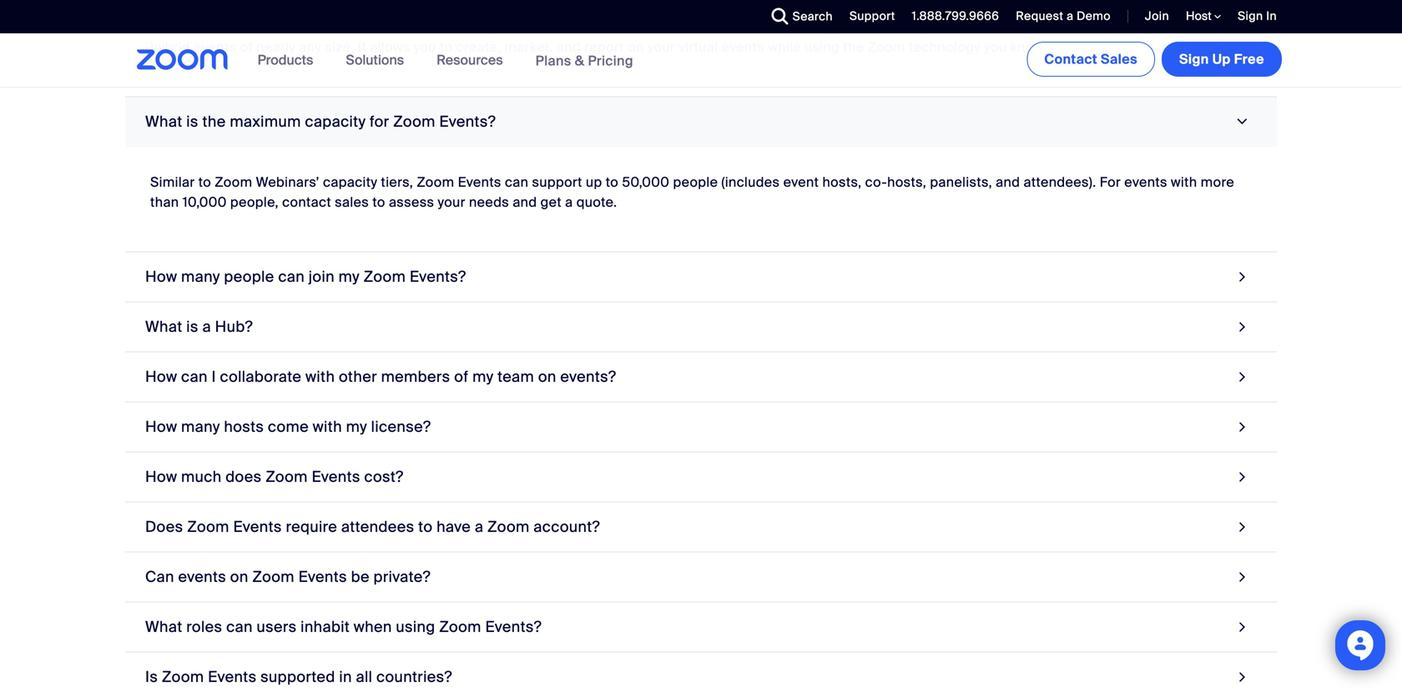 Task type: describe. For each thing, give the bounding box(es) containing it.
right image for license?
[[1235, 416, 1251, 439]]

and down events,
[[557, 38, 581, 56]]

2 horizontal spatial virtual
[[1168, 18, 1207, 36]]

right image for is zoom events supported in all countries?
[[1235, 667, 1251, 688]]

pricing
[[588, 52, 634, 70]]

1.888.799.9666
[[912, 8, 1000, 24]]

in-
[[293, 18, 310, 36]]

nearly
[[257, 38, 296, 56]]

supported
[[261, 668, 335, 687]]

2 vertical spatial events?
[[485, 618, 542, 637]]

and up sign up free
[[1211, 18, 1235, 36]]

free
[[1235, 51, 1265, 68]]

hosts
[[224, 418, 264, 437]]

meetings navigation
[[1024, 33, 1286, 80]]

2 horizontal spatial you
[[985, 38, 1007, 56]]

seamlessly
[[964, 18, 1036, 36]]

solutions button
[[346, 33, 412, 87]]

what is the maximum capacity for zoom events?
[[145, 112, 496, 131]]

come
[[268, 418, 309, 437]]

host
[[1186, 8, 1215, 24]]

join link up 'meetings' navigation
[[1146, 8, 1170, 24]]

products
[[258, 51, 313, 69]]

needs
[[469, 194, 509, 211]]

is
[[145, 668, 158, 687]]

50,000
[[622, 174, 670, 191]]

i
[[212, 368, 216, 387]]

for inside dropdown button
[[370, 112, 389, 131]]

how can i collaborate with other members of my team on events?
[[145, 368, 617, 387]]

that
[[849, 18, 874, 36]]

on down zoom's
[[628, 38, 644, 56]]

how can i collaborate with other members of my team on events? button
[[125, 353, 1277, 403]]

have
[[437, 518, 471, 537]]

is for a
[[186, 318, 199, 337]]

a right have
[[475, 518, 484, 537]]

technology,
[[771, 18, 845, 36]]

sign in
[[1238, 8, 1277, 24]]

solutions
[[346, 51, 404, 69]]

plans & pricing
[[536, 52, 634, 70]]

contact
[[282, 194, 331, 211]]

team
[[498, 368, 534, 387]]

can
[[145, 568, 174, 587]]

create,
[[456, 38, 501, 56]]

sign for sign in
[[1238, 8, 1264, 24]]

require
[[286, 518, 337, 537]]

sales
[[335, 194, 369, 211]]

assess
[[389, 194, 434, 211]]

cost?
[[364, 468, 404, 487]]

0 horizontal spatial virtual
[[415, 18, 454, 36]]

market,
[[505, 38, 553, 56]]

to down tiers,
[[373, 194, 386, 211]]

search
[[793, 9, 833, 24]]

manage
[[1112, 18, 1165, 36]]

0 horizontal spatial you
[[414, 38, 437, 56]]

be
[[351, 568, 370, 587]]

your inside 'similar to zoom webinars' capacity tiers, zoom events can support up to 50,000 people (includes event hosts, co-hosts, panelists, and attendees). for events with more than 10,000 people, contact sales to assess your needs and get a quote.'
[[438, 194, 466, 211]]

people inside dropdown button
[[224, 268, 274, 287]]

how many people can join my zoom events?
[[145, 268, 466, 287]]

request a demo
[[1016, 8, 1111, 24]]

people inside 'similar to zoom webinars' capacity tiers, zoom events can support up to 50,000 people (includes event hosts, co-hosts, panelists, and attendees). for events with more than 10,000 people, contact sales to assess your needs and get a quote.'
[[673, 174, 718, 191]]

similar
[[150, 174, 195, 191]]

hub?
[[215, 318, 253, 337]]

can inside 'dropdown button'
[[181, 368, 208, 387]]

right image inside how much does zoom events cost? dropdown button
[[1235, 466, 1251, 489]]

support
[[532, 174, 583, 191]]

while
[[768, 38, 801, 56]]

plans
[[536, 52, 572, 70]]

products button
[[258, 33, 321, 87]]

can right roles
[[226, 618, 253, 637]]

in
[[1267, 8, 1277, 24]]

up
[[1213, 51, 1231, 68]]

on up "report"
[[610, 18, 627, 36]]

how for how many hosts come with my license?
[[145, 418, 177, 437]]

how for how many people can join my zoom events?
[[145, 268, 177, 287]]

right image for what is the maximum capacity for zoom events?
[[1232, 114, 1254, 130]]

is zoom events supported in all countries?
[[145, 668, 452, 687]]

to inside dropdown button
[[418, 518, 433, 537]]

sales
[[1101, 51, 1138, 68]]

is inside zoom events is an all-in-one solution for virtual and hybrid events, built on zoom's reliable video technology, that allows you to seamlessly create and manage virtual and hybrid events of nearly any size. it allows you to create, market, and report on your virtual events while using the zoom technology you know and love.
[[238, 18, 249, 36]]

search button
[[759, 0, 837, 33]]

zoom's
[[630, 18, 678, 36]]

zoom logo image
[[137, 49, 228, 70]]

is for the
[[186, 112, 199, 131]]

events left be
[[299, 568, 347, 587]]

all
[[356, 668, 373, 687]]

can inside 'similar to zoom webinars' capacity tiers, zoom events can support up to 50,000 people (includes event hosts, co-hosts, panelists, and attendees). for events with more than 10,000 people, contact sales to assess your needs and get a quote.'
[[505, 174, 529, 191]]

when
[[354, 618, 392, 637]]

zoom events is an all-in-one solution for virtual and hybrid events, built on zoom's reliable video technology, that allows you to seamlessly create and manage virtual and hybrid events of nearly any size. it allows you to create, market, and report on your virtual events while using the zoom technology you know and love.
[[150, 18, 1235, 56]]

can left join
[[278, 268, 305, 287]]

sign up free
[[1180, 51, 1265, 68]]

inhabit
[[301, 618, 350, 637]]

how for how can i collaborate with other members of my team on events?
[[145, 368, 177, 387]]

product information navigation
[[245, 33, 646, 88]]

banner containing contact sales
[[117, 33, 1286, 88]]

countries?
[[377, 668, 452, 687]]

resources button
[[437, 33, 511, 87]]

right image for how can i collaborate with other members of my team on events?
[[1235, 366, 1251, 389]]

other
[[339, 368, 377, 387]]

create
[[1039, 18, 1081, 36]]

how many people can join my zoom events? button
[[125, 252, 1277, 303]]

events inside 'similar to zoom webinars' capacity tiers, zoom events can support up to 50,000 people (includes event hosts, co-hosts, panelists, and attendees). for events with more than 10,000 people, contact sales to assess your needs and get a quote.'
[[1125, 174, 1168, 191]]

a inside 'similar to zoom webinars' capacity tiers, zoom events can support up to 50,000 people (includes event hosts, co-hosts, panelists, and attendees). for events with more than 10,000 people, contact sales to assess your needs and get a quote.'
[[565, 194, 573, 211]]

0 vertical spatial allows
[[878, 18, 918, 36]]

and up "love."
[[1084, 18, 1109, 36]]

get
[[541, 194, 562, 211]]

collaborate
[[220, 368, 302, 387]]

what is a hub?
[[145, 318, 253, 337]]

1 horizontal spatial you
[[921, 18, 944, 36]]

right image for what roles can users inhabit when using zoom events?
[[1235, 617, 1251, 639]]

love.
[[1075, 38, 1105, 56]]

events down roles
[[208, 668, 257, 687]]

to up technology
[[947, 18, 960, 36]]

events?
[[561, 368, 617, 387]]

members
[[381, 368, 450, 387]]

what for what roles can users inhabit when using zoom events?
[[145, 618, 183, 637]]

and up 'create,'
[[458, 18, 482, 36]]

events inside can events on zoom events be private? dropdown button
[[178, 568, 226, 587]]

10,000
[[183, 194, 227, 211]]

contact sales link
[[1027, 42, 1156, 77]]



Task type: vqa. For each thing, say whether or not it's contained in the screenshot.
3rd right image from the bottom
yes



Task type: locate. For each thing, give the bounding box(es) containing it.
0 horizontal spatial your
[[438, 194, 466, 211]]

sign for sign up free
[[1180, 51, 1210, 68]]

with inside 'similar to zoom webinars' capacity tiers, zoom events can support up to 50,000 people (includes event hosts, co-hosts, panelists, and attendees). for events with more than 10,000 people, contact sales to assess your needs and get a quote.'
[[1171, 174, 1198, 191]]

1 right image from the top
[[1235, 416, 1251, 439]]

a
[[1067, 8, 1074, 24], [565, 194, 573, 211], [202, 318, 211, 337], [475, 518, 484, 537]]

to left have
[[418, 518, 433, 537]]

many up what is a hub?
[[181, 268, 220, 287]]

many inside dropdown button
[[181, 418, 220, 437]]

how up what is a hub?
[[145, 268, 177, 287]]

my left license?
[[346, 418, 367, 437]]

events inside zoom events is an all-in-one solution for virtual and hybrid events, built on zoom's reliable video technology, that allows you to seamlessly create and manage virtual and hybrid events of nearly any size. it allows you to create, market, and report on your virtual events while using the zoom technology you know and love.
[[191, 18, 235, 36]]

right image inside does zoom events require attendees to have a zoom account? dropdown button
[[1235, 516, 1251, 539]]

private?
[[374, 568, 431, 587]]

know
[[1011, 38, 1044, 56]]

1.888.799.9666 button
[[900, 0, 1004, 33], [912, 8, 1000, 24]]

1 vertical spatial people
[[224, 268, 274, 287]]

what is the maximum capacity for zoom events? button
[[125, 97, 1277, 147]]

1 what from the top
[[145, 112, 183, 131]]

events inside 'similar to zoom webinars' capacity tiers, zoom events can support up to 50,000 people (includes event hosts, co-hosts, panelists, and attendees). for events with more than 10,000 people, contact sales to assess your needs and get a quote.'
[[458, 174, 502, 191]]

using inside dropdown button
[[396, 618, 435, 637]]

2 right image from the top
[[1235, 466, 1251, 489]]

maximum
[[230, 112, 301, 131]]

much
[[181, 468, 222, 487]]

what roles can users inhabit when using zoom events? button
[[125, 603, 1277, 653]]

events right can
[[178, 568, 226, 587]]

0 vertical spatial your
[[648, 38, 675, 56]]

my inside 'dropdown button'
[[473, 368, 494, 387]]

and right panelists,
[[996, 174, 1021, 191]]

for down solutions dropdown button on the top left of the page
[[370, 112, 389, 131]]

and left get
[[513, 194, 537, 211]]

3 what from the top
[[145, 618, 183, 637]]

how much does zoom events cost? button
[[125, 453, 1277, 503]]

roles
[[186, 618, 222, 637]]

similar to zoom webinars' capacity tiers, zoom events can support up to 50,000 people (includes event hosts, co-hosts, panelists, and attendees). for events with more than 10,000 people, contact sales to assess your needs and get a quote.
[[150, 174, 1235, 211]]

0 vertical spatial of
[[240, 38, 253, 56]]

using inside zoom events is an all-in-one solution for virtual and hybrid events, built on zoom's reliable video technology, that allows you to seamlessly create and manage virtual and hybrid events of nearly any size. it allows you to create, market, and report on your virtual events while using the zoom technology you know and love.
[[805, 38, 840, 56]]

1 vertical spatial your
[[438, 194, 466, 211]]

of inside zoom events is an all-in-one solution for virtual and hybrid events, built on zoom's reliable video technology, that allows you to seamlessly create and manage virtual and hybrid events of nearly any size. it allows you to create, market, and report on your virtual events while using the zoom technology you know and love.
[[240, 38, 253, 56]]

with left more
[[1171, 174, 1198, 191]]

right image
[[1232, 114, 1254, 130], [1235, 266, 1251, 288], [1235, 316, 1251, 338], [1235, 366, 1251, 389], [1235, 566, 1251, 589], [1235, 617, 1251, 639], [1235, 667, 1251, 688]]

for right solution at left
[[394, 18, 411, 36]]

all-
[[272, 18, 293, 36]]

0 horizontal spatial hybrid
[[150, 38, 190, 56]]

0 vertical spatial people
[[673, 174, 718, 191]]

is
[[238, 18, 249, 36], [186, 112, 199, 131], [186, 318, 199, 337]]

can up needs
[[505, 174, 529, 191]]

the left maximum
[[202, 112, 226, 131]]

0 vertical spatial using
[[805, 38, 840, 56]]

hosts,
[[823, 174, 862, 191], [888, 174, 927, 191]]

1 vertical spatial the
[[202, 112, 226, 131]]

with inside 'dropdown button'
[[306, 368, 335, 387]]

1 horizontal spatial for
[[394, 18, 411, 36]]

hybrid
[[485, 18, 525, 36], [150, 38, 190, 56]]

many for people
[[181, 268, 220, 287]]

my for license?
[[346, 418, 367, 437]]

1 vertical spatial with
[[306, 368, 335, 387]]

does zoom events require attendees to have a zoom account? button
[[125, 503, 1277, 553]]

how many hosts come with my license? button
[[125, 403, 1277, 453]]

2 how from the top
[[145, 368, 177, 387]]

with left other
[[306, 368, 335, 387]]

right image for can events on zoom events be private?
[[1235, 566, 1251, 589]]

is left an
[[238, 18, 249, 36]]

2 vertical spatial with
[[313, 418, 342, 437]]

1 horizontal spatial of
[[454, 368, 469, 387]]

(includes
[[722, 174, 780, 191]]

capacity up sales
[[323, 174, 378, 191]]

0 horizontal spatial people
[[224, 268, 274, 287]]

right image inside the "how many people can join my zoom events?" dropdown button
[[1235, 266, 1251, 288]]

1 vertical spatial is
[[186, 112, 199, 131]]

0 horizontal spatial of
[[240, 38, 253, 56]]

on
[[610, 18, 627, 36], [628, 38, 644, 56], [538, 368, 557, 387], [230, 568, 249, 587]]

size.
[[325, 38, 354, 56]]

1 vertical spatial my
[[473, 368, 494, 387]]

up
[[586, 174, 602, 191]]

banner
[[117, 33, 1286, 88]]

capacity inside 'similar to zoom webinars' capacity tiers, zoom events can support up to 50,000 people (includes event hosts, co-hosts, panelists, and attendees). for events with more than 10,000 people, contact sales to assess your needs and get a quote.'
[[323, 174, 378, 191]]

you down seamlessly in the right of the page
[[985, 38, 1007, 56]]

capacity right maximum
[[305, 112, 366, 131]]

0 vertical spatial my
[[339, 268, 360, 287]]

what left roles
[[145, 618, 183, 637]]

1 vertical spatial using
[[396, 618, 435, 637]]

attendees).
[[1024, 174, 1097, 191]]

of inside 'dropdown button'
[[454, 368, 469, 387]]

it
[[358, 38, 367, 56]]

0 vertical spatial for
[[394, 18, 411, 36]]

0 horizontal spatial sign
[[1180, 51, 1210, 68]]

allows right that
[[878, 18, 918, 36]]

hosts, left co-
[[823, 174, 862, 191]]

1 vertical spatial for
[[370, 112, 389, 131]]

a right get
[[565, 194, 573, 211]]

the
[[844, 38, 865, 56], [202, 112, 226, 131]]

demo
[[1077, 8, 1111, 24]]

0 vertical spatial is
[[238, 18, 249, 36]]

right image inside what is a hub? dropdown button
[[1235, 316, 1251, 338]]

capacity for tiers,
[[323, 174, 378, 191]]

2 vertical spatial is
[[186, 318, 199, 337]]

my inside dropdown button
[[346, 418, 367, 437]]

with
[[1171, 174, 1198, 191], [306, 368, 335, 387], [313, 418, 342, 437]]

what for what is a hub?
[[145, 318, 183, 337]]

your left needs
[[438, 194, 466, 211]]

one
[[310, 18, 335, 36]]

your down zoom's
[[648, 38, 675, 56]]

2 what from the top
[[145, 318, 183, 337]]

tiers,
[[381, 174, 413, 191]]

and
[[458, 18, 482, 36], [1084, 18, 1109, 36], [1211, 18, 1235, 36], [557, 38, 581, 56], [1048, 38, 1072, 56], [996, 174, 1021, 191], [513, 194, 537, 211]]

report
[[585, 38, 624, 56]]

with right come
[[313, 418, 342, 437]]

0 horizontal spatial hosts,
[[823, 174, 862, 191]]

events,
[[529, 18, 575, 36]]

co-
[[866, 174, 888, 191]]

host button
[[1186, 8, 1222, 24]]

my for zoom
[[339, 268, 360, 287]]

0 vertical spatial events?
[[440, 112, 496, 131]]

1 horizontal spatial using
[[805, 38, 840, 56]]

people right 50,000
[[673, 174, 718, 191]]

how left much
[[145, 468, 177, 487]]

users
[[257, 618, 297, 637]]

to right the up
[[606, 174, 619, 191]]

with for how many hosts come with my license?
[[313, 418, 342, 437]]

1 vertical spatial what
[[145, 318, 183, 337]]

can left i
[[181, 368, 208, 387]]

you left resources
[[414, 38, 437, 56]]

events? for how many people can join my zoom events?
[[410, 268, 466, 287]]

my inside dropdown button
[[339, 268, 360, 287]]

sign in link
[[1226, 0, 1286, 33], [1238, 8, 1277, 24]]

contact sales
[[1045, 51, 1138, 68]]

you
[[921, 18, 944, 36], [414, 38, 437, 56], [985, 38, 1007, 56]]

3 right image from the top
[[1235, 516, 1251, 539]]

events right for
[[1125, 174, 1168, 191]]

1 vertical spatial capacity
[[323, 174, 378, 191]]

capacity inside dropdown button
[[305, 112, 366, 131]]

of down an
[[240, 38, 253, 56]]

can events on zoom events be private? button
[[125, 553, 1277, 603]]

my right join
[[339, 268, 360, 287]]

0 vertical spatial sign
[[1238, 8, 1264, 24]]

event
[[784, 174, 819, 191]]

right image for have
[[1235, 516, 1251, 539]]

with inside dropdown button
[[313, 418, 342, 437]]

1 vertical spatial sign
[[1180, 51, 1210, 68]]

contact
[[1045, 51, 1098, 68]]

and down create
[[1048, 38, 1072, 56]]

on inside dropdown button
[[230, 568, 249, 587]]

sign
[[1238, 8, 1264, 24], [1180, 51, 1210, 68]]

1 vertical spatial many
[[181, 418, 220, 437]]

is inside what is a hub? dropdown button
[[186, 318, 199, 337]]

sign left up
[[1180, 51, 1210, 68]]

what up similar
[[145, 112, 183, 131]]

right image inside what is the maximum capacity for zoom events? dropdown button
[[1232, 114, 1254, 130]]

join link left host
[[1133, 0, 1174, 33]]

1 vertical spatial right image
[[1235, 466, 1251, 489]]

events left nearly
[[194, 38, 237, 56]]

a left hub?
[[202, 318, 211, 337]]

my left team
[[473, 368, 494, 387]]

2 many from the top
[[181, 418, 220, 437]]

many for hosts
[[181, 418, 220, 437]]

1 horizontal spatial allows
[[878, 18, 918, 36]]

join
[[1146, 8, 1170, 24]]

0 horizontal spatial for
[[370, 112, 389, 131]]

1 vertical spatial of
[[454, 368, 469, 387]]

capacity
[[305, 112, 366, 131], [323, 174, 378, 191]]

1 how from the top
[[145, 268, 177, 287]]

for inside zoom events is an all-in-one solution for virtual and hybrid events, built on zoom's reliable video technology, that allows you to seamlessly create and manage virtual and hybrid events of nearly any size. it allows you to create, market, and report on your virtual events while using the zoom technology you know and love.
[[394, 18, 411, 36]]

virtual
[[415, 18, 454, 36], [1168, 18, 1207, 36], [679, 38, 718, 56]]

to left 'create,'
[[440, 38, 453, 56]]

events left cost?
[[312, 468, 360, 487]]

right image inside how many hosts come with my license? dropdown button
[[1235, 416, 1251, 439]]

using
[[805, 38, 840, 56], [396, 618, 435, 637]]

is zoom events supported in all countries? button
[[125, 653, 1277, 688]]

how inside 'dropdown button'
[[145, 368, 177, 387]]

to up 10,000
[[198, 174, 211, 191]]

events up needs
[[458, 174, 502, 191]]

what left hub?
[[145, 318, 183, 337]]

built
[[579, 18, 607, 36]]

the inside zoom events is an all-in-one solution for virtual and hybrid events, built on zoom's reliable video technology, that allows you to seamlessly create and manage virtual and hybrid events of nearly any size. it allows you to create, market, and report on your virtual events while using the zoom technology you know and love.
[[844, 38, 865, 56]]

0 vertical spatial what
[[145, 112, 183, 131]]

the inside dropdown button
[[202, 112, 226, 131]]

zoom
[[150, 18, 188, 36], [868, 38, 906, 56], [393, 112, 436, 131], [215, 174, 253, 191], [417, 174, 455, 191], [364, 268, 406, 287], [266, 468, 308, 487], [187, 518, 229, 537], [488, 518, 530, 537], [252, 568, 295, 587], [439, 618, 482, 637], [162, 668, 204, 687]]

is inside what is the maximum capacity for zoom events? dropdown button
[[186, 112, 199, 131]]

can events on zoom events be private?
[[145, 568, 431, 587]]

right image for what is a hub?
[[1235, 316, 1251, 338]]

on inside 'dropdown button'
[[538, 368, 557, 387]]

technology
[[909, 38, 981, 56]]

what for what is the maximum capacity for zoom events?
[[145, 112, 183, 131]]

1 vertical spatial events?
[[410, 268, 466, 287]]

video
[[733, 18, 768, 36]]

how many hosts come with my license?
[[145, 418, 431, 437]]

1 horizontal spatial people
[[673, 174, 718, 191]]

sign up free button
[[1162, 42, 1282, 77]]

what
[[145, 112, 183, 131], [145, 318, 183, 337], [145, 618, 183, 637]]

1 vertical spatial allows
[[370, 38, 410, 56]]

quote.
[[577, 194, 617, 211]]

0 vertical spatial right image
[[1235, 416, 1251, 439]]

the down that
[[844, 38, 865, 56]]

how left hosts
[[145, 418, 177, 437]]

request
[[1016, 8, 1064, 24]]

on right can
[[230, 568, 249, 587]]

1 vertical spatial hybrid
[[150, 38, 190, 56]]

0 horizontal spatial allows
[[370, 38, 410, 56]]

is left hub?
[[186, 318, 199, 337]]

right image inside is zoom events supported in all countries? dropdown button
[[1235, 667, 1251, 688]]

is down zoom logo at left top
[[186, 112, 199, 131]]

sign left in
[[1238, 8, 1264, 24]]

0 horizontal spatial the
[[202, 112, 226, 131]]

1 horizontal spatial sign
[[1238, 8, 1264, 24]]

4 how from the top
[[145, 468, 177, 487]]

join
[[309, 268, 335, 287]]

right image inside what roles can users inhabit when using zoom events? dropdown button
[[1235, 617, 1251, 639]]

people up hub?
[[224, 268, 274, 287]]

0 vertical spatial with
[[1171, 174, 1198, 191]]

what is a hub? button
[[125, 303, 1277, 353]]

1 many from the top
[[181, 268, 220, 287]]

than
[[150, 194, 179, 211]]

many inside dropdown button
[[181, 268, 220, 287]]

of
[[240, 38, 253, 56], [454, 368, 469, 387]]

how inside dropdown button
[[145, 418, 177, 437]]

2 vertical spatial right image
[[1235, 516, 1251, 539]]

request a demo link
[[1004, 0, 1115, 33], [1016, 8, 1111, 24]]

events down does
[[233, 518, 282, 537]]

0 vertical spatial hybrid
[[485, 18, 525, 36]]

right image
[[1235, 416, 1251, 439], [1235, 466, 1251, 489], [1235, 516, 1251, 539]]

0 horizontal spatial using
[[396, 618, 435, 637]]

2 vertical spatial my
[[346, 418, 367, 437]]

how
[[145, 268, 177, 287], [145, 368, 177, 387], [145, 418, 177, 437], [145, 468, 177, 487]]

of right members
[[454, 368, 469, 387]]

how much does zoom events cost?
[[145, 468, 404, 487]]

0 vertical spatial the
[[844, 38, 865, 56]]

1 horizontal spatial virtual
[[679, 38, 718, 56]]

1 horizontal spatial hosts,
[[888, 174, 927, 191]]

capacity for for
[[305, 112, 366, 131]]

how for how much does zoom events cost?
[[145, 468, 177, 487]]

does
[[226, 468, 262, 487]]

many left hosts
[[181, 418, 220, 437]]

on right team
[[538, 368, 557, 387]]

events down video
[[722, 38, 765, 56]]

allows right it
[[370, 38, 410, 56]]

your inside zoom events is an all-in-one solution for virtual and hybrid events, built on zoom's reliable video technology, that allows you to seamlessly create and manage virtual and hybrid events of nearly any size. it allows you to create, market, and report on your virtual events while using the zoom technology you know and love.
[[648, 38, 675, 56]]

events? for what is the maximum capacity for zoom events?
[[440, 112, 496, 131]]

hosts, left panelists,
[[888, 174, 927, 191]]

1 horizontal spatial hybrid
[[485, 18, 525, 36]]

does zoom events require attendees to have a zoom account?
[[145, 518, 600, 537]]

many
[[181, 268, 220, 287], [181, 418, 220, 437]]

how left i
[[145, 368, 177, 387]]

using down technology,
[[805, 38, 840, 56]]

1 hosts, from the left
[[823, 174, 862, 191]]

0 vertical spatial many
[[181, 268, 220, 287]]

events up zoom logo at left top
[[191, 18, 235, 36]]

&
[[575, 52, 585, 70]]

right image inside how can i collaborate with other members of my team on events? 'dropdown button'
[[1235, 366, 1251, 389]]

right image for how many people can join my zoom events?
[[1235, 266, 1251, 288]]

1 horizontal spatial the
[[844, 38, 865, 56]]

account?
[[534, 518, 600, 537]]

with for how can i collaborate with other members of my team on events?
[[306, 368, 335, 387]]

1 horizontal spatial your
[[648, 38, 675, 56]]

3 how from the top
[[145, 418, 177, 437]]

you up technology
[[921, 18, 944, 36]]

a left the demo
[[1067, 8, 1074, 24]]

2 vertical spatial what
[[145, 618, 183, 637]]

2 hosts, from the left
[[888, 174, 927, 191]]

sign inside sign up free "button"
[[1180, 51, 1210, 68]]

right image inside can events on zoom events be private? dropdown button
[[1235, 566, 1251, 589]]

support
[[850, 8, 896, 24]]

using right when
[[396, 618, 435, 637]]

any
[[299, 38, 322, 56]]

license?
[[371, 418, 431, 437]]

0 vertical spatial capacity
[[305, 112, 366, 131]]



